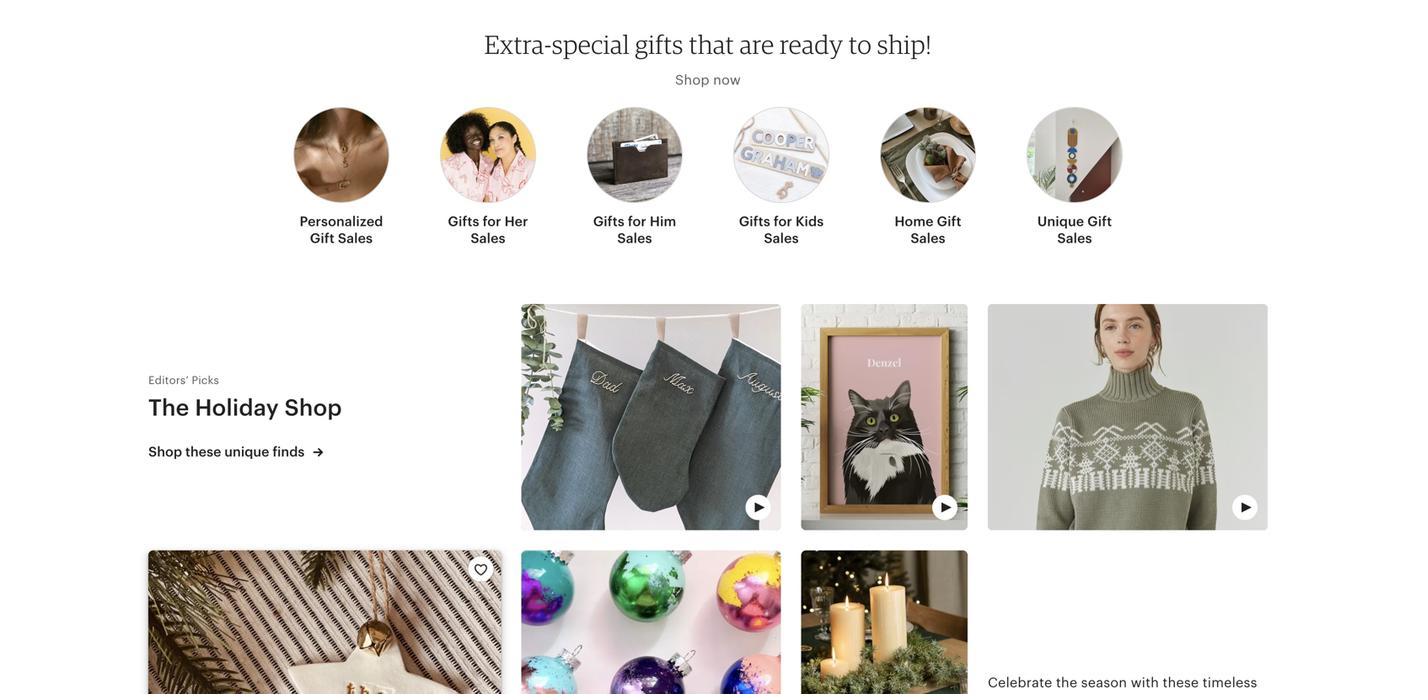 Task type: locate. For each thing, give the bounding box(es) containing it.
for inside "gifts for him sales"
[[628, 214, 646, 229]]

sales down unique
[[1057, 231, 1092, 246]]

holiday
[[195, 395, 279, 421]]

2 for from the left
[[628, 214, 646, 229]]

2 horizontal spatial gift
[[1088, 214, 1112, 229]]

0 horizontal spatial these
[[185, 445, 221, 460]]

handmade personalised clay bauble tree decoration, christmas decoration, tree decs, boho decor, bohemian, xmas, noel, decoration gift image
[[148, 551, 501, 695]]

sales inside unique gift sales
[[1057, 231, 1092, 246]]

gifts left "her" at the left
[[448, 214, 479, 229]]

sales down kids
[[764, 231, 799, 246]]

personalized gift sales
[[300, 214, 383, 246]]

these right with
[[1163, 675, 1199, 691]]

gifts inside "gifts for her sales"
[[448, 214, 479, 229]]

gifts for kids sales
[[739, 214, 824, 246]]

2 horizontal spatial gifts
[[739, 214, 770, 229]]

1 vertical spatial shop
[[284, 395, 342, 421]]

gifts for her sales
[[448, 214, 528, 246]]

these
[[185, 445, 221, 460], [1163, 675, 1199, 691]]

to
[[849, 29, 872, 60]]

sales down personalized
[[338, 231, 373, 246]]

shop
[[675, 73, 710, 88], [284, 395, 342, 421], [148, 445, 182, 460]]

0 vertical spatial shop
[[675, 73, 710, 88]]

for left him
[[628, 214, 646, 229]]

1 horizontal spatial for
[[628, 214, 646, 229]]

3 gifts from the left
[[739, 214, 770, 229]]

the
[[148, 395, 189, 421]]

for for kids
[[774, 214, 792, 229]]

special
[[552, 29, 630, 60]]

2 vertical spatial shop
[[148, 445, 182, 460]]

set of 12 multicolored gold leaf christmas ornaments - colorful metallic 2" glass balls image
[[521, 551, 781, 695]]

celebrate the season with these timeless
[[988, 675, 1257, 695]]

sales down "her" at the left
[[471, 231, 505, 246]]

sales down home
[[911, 231, 945, 246]]

shop down "the"
[[148, 445, 182, 460]]

timeless
[[1203, 675, 1257, 691]]

shop for shop now
[[675, 73, 710, 88]]

0 horizontal spatial shop
[[148, 445, 182, 460]]

6 sales from the left
[[1057, 231, 1092, 246]]

2 sales from the left
[[471, 231, 505, 246]]

3 for from the left
[[774, 214, 792, 229]]

shop left now
[[675, 73, 710, 88]]

home
[[895, 214, 934, 229]]

gift
[[937, 214, 961, 229], [1088, 214, 1112, 229], [310, 231, 335, 246]]

gifts for gifts for kids sales
[[739, 214, 770, 229]]

with
[[1131, 675, 1159, 691]]

ready
[[780, 29, 843, 60]]

her
[[505, 214, 528, 229]]

for left kids
[[774, 214, 792, 229]]

gifts inside "gifts for him sales"
[[593, 214, 625, 229]]

custom pet portrait, cat portrait, dog portrait, personalised pet portrait from photo, pet memorial, personalised gift, unique gift, uk & us image
[[801, 304, 968, 531]]

gifts inside gifts for kids sales
[[739, 214, 770, 229]]

0 vertical spatial these
[[185, 445, 221, 460]]

sales inside home gift sales
[[911, 231, 945, 246]]

4 sales from the left
[[764, 231, 799, 246]]

holiday table runner, table setting, farmhouse table setting, custom size, christmas runner, natural table decor, soft table runner image
[[801, 551, 968, 695]]

for inside gifts for kids sales
[[774, 214, 792, 229]]

shop inside the editors' picks the holiday shop
[[284, 395, 342, 421]]

5 sales from the left
[[911, 231, 945, 246]]

ship!
[[877, 29, 932, 60]]

1 gifts from the left
[[448, 214, 479, 229]]

for inside "gifts for her sales"
[[483, 214, 501, 229]]

sales
[[338, 231, 373, 246], [471, 231, 505, 246], [617, 231, 652, 246], [764, 231, 799, 246], [911, 231, 945, 246], [1057, 231, 1092, 246]]

gift inside home gift sales
[[937, 214, 961, 229]]

now
[[713, 73, 741, 88]]

0 horizontal spatial for
[[483, 214, 501, 229]]

shop up shop these unique finds link
[[284, 395, 342, 421]]

sage green winter fairisle sweater, sustainable merino wool turtleneck sweater, perfect winter gift, fitted chunky patterned knit sweater image
[[988, 304, 1268, 531]]

gift inside unique gift sales
[[1088, 214, 1112, 229]]

for for him
[[628, 214, 646, 229]]

celebrate
[[988, 675, 1052, 691]]

2 gifts from the left
[[593, 214, 625, 229]]

1 horizontal spatial gift
[[937, 214, 961, 229]]

3 sales from the left
[[617, 231, 652, 246]]

gift right unique
[[1088, 214, 1112, 229]]

1 vertical spatial these
[[1163, 675, 1199, 691]]

for
[[483, 214, 501, 229], [628, 214, 646, 229], [774, 214, 792, 229]]

for left "her" at the left
[[483, 214, 501, 229]]

0 horizontal spatial gifts
[[448, 214, 479, 229]]

sales inside "gifts for him sales"
[[617, 231, 652, 246]]

gift down personalized
[[310, 231, 335, 246]]

are
[[740, 29, 774, 60]]

1 sales from the left
[[338, 231, 373, 246]]

2 horizontal spatial shop
[[675, 73, 710, 88]]

gift inside the personalized gift sales
[[310, 231, 335, 246]]

sales inside the personalized gift sales
[[338, 231, 373, 246]]

these left unique
[[185, 445, 221, 460]]

gift right home
[[937, 214, 961, 229]]

gifts for kids sales link
[[733, 97, 829, 254]]

1 horizontal spatial these
[[1163, 675, 1199, 691]]

1 for from the left
[[483, 214, 501, 229]]

2 horizontal spatial for
[[774, 214, 792, 229]]

gifts
[[448, 214, 479, 229], [593, 214, 625, 229], [739, 214, 770, 229]]

for for her
[[483, 214, 501, 229]]

finds
[[273, 445, 305, 460]]

gifts for her sales link
[[440, 97, 536, 254]]

editors'
[[148, 374, 189, 387]]

sales down him
[[617, 231, 652, 246]]

gifts left him
[[593, 214, 625, 229]]

that
[[689, 29, 734, 60]]

1 horizontal spatial gifts
[[593, 214, 625, 229]]

gifts left kids
[[739, 214, 770, 229]]

1 horizontal spatial shop
[[284, 395, 342, 421]]

home gift sales
[[895, 214, 961, 246]]

0 horizontal spatial gift
[[310, 231, 335, 246]]



Task type: describe. For each thing, give the bounding box(es) containing it.
these inside celebrate the season with these timeless
[[1163, 675, 1199, 691]]

personalized
[[300, 214, 383, 229]]

kids
[[796, 214, 824, 229]]

editors' picks the holiday shop
[[148, 374, 342, 421]]

home gift sales link
[[880, 97, 976, 254]]

extra-special gifts that are ready to ship!
[[484, 29, 932, 60]]

gifts for gifts for him sales
[[593, 214, 625, 229]]

unique gift sales
[[1037, 214, 1112, 246]]

shop now
[[675, 73, 741, 88]]

him
[[650, 214, 676, 229]]

unique
[[224, 445, 269, 460]]

picks
[[192, 374, 219, 387]]

unique
[[1037, 214, 1084, 229]]

gifts for him sales
[[593, 214, 676, 246]]

gift for personalized gift sales
[[310, 231, 335, 246]]

sales inside gifts for kids sales
[[764, 231, 799, 246]]

season
[[1081, 675, 1127, 691]]

extra-
[[484, 29, 552, 60]]

the
[[1056, 675, 1077, 691]]

gifts for him sales link
[[587, 97, 683, 254]]

hand embroidered linen personalized holiday stocking in basil green image
[[521, 304, 781, 531]]

gifts
[[635, 29, 684, 60]]

sales inside "gifts for her sales"
[[471, 231, 505, 246]]

unique gift sales link
[[1027, 97, 1123, 254]]

gift for home gift sales
[[937, 214, 961, 229]]

shop these unique finds
[[148, 445, 308, 460]]

gift for unique gift sales
[[1088, 214, 1112, 229]]

shop these unique finds link
[[148, 443, 501, 462]]

personalized gift sales link
[[293, 97, 389, 254]]

shop for shop these unique finds
[[148, 445, 182, 460]]

gifts for gifts for her sales
[[448, 214, 479, 229]]



Task type: vqa. For each thing, say whether or not it's contained in the screenshot.
Her
yes



